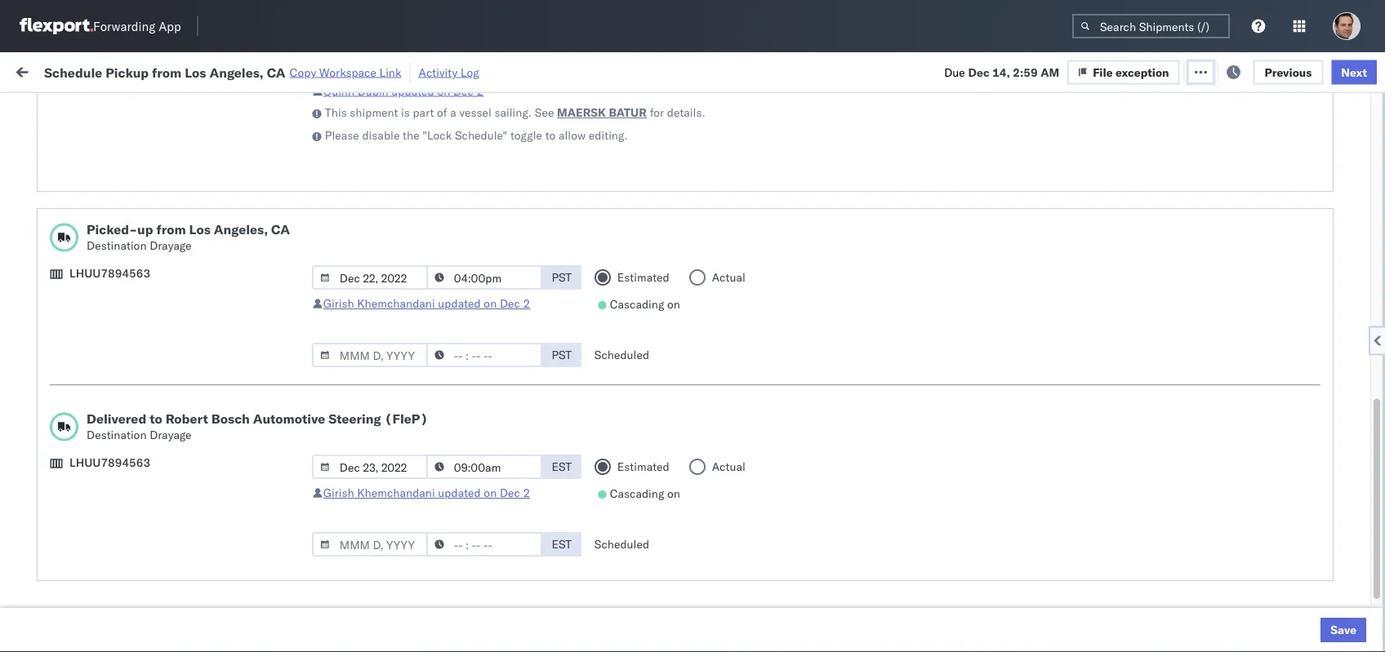 Task type: locate. For each thing, give the bounding box(es) containing it.
0 vertical spatial confirm
[[38, 442, 79, 457]]

1 vertical spatial lagerfeld
[[876, 595, 925, 609]]

girish khemchandani updated on dec 2 for delivered to robert bosch automotive steering (flep)
[[323, 486, 530, 500]]

pickup down delivered
[[82, 442, 118, 457]]

0 vertical spatial account
[[796, 559, 839, 573]]

action
[[1329, 63, 1365, 78]]

girish khemchandani updated on dec 2 button for delivered to robert bosch automotive steering (flep)
[[323, 486, 530, 500]]

0 vertical spatial upload
[[38, 155, 75, 169]]

est for -- : -- -- text box for est
[[552, 537, 572, 552]]

schedule pickup from los angeles, ca link for 1st schedule pickup from los angeles, ca button from the bottom of the page
[[38, 513, 232, 546]]

west
[[762, 631, 789, 645]]

angeles, inside picked-up from los angeles, ca destination drayage
[[214, 221, 268, 238]]

1 maeu9408431 from the top
[[1113, 559, 1195, 573]]

pickup
[[106, 64, 149, 80], [89, 227, 124, 241], [89, 263, 124, 277], [89, 335, 124, 349], [82, 442, 118, 457], [89, 514, 124, 529], [89, 586, 124, 600]]

1 vertical spatial lhuu7894563
[[69, 456, 150, 470]]

0 vertical spatial savant
[[1354, 272, 1385, 286]]

2 gaurav jawla from the top
[[1317, 200, 1385, 214]]

2 test123456 from the top
[[1113, 379, 1181, 394]]

1 integration test account - karl lagerfeld from the top
[[712, 559, 925, 573]]

14, left (flep)
[[364, 415, 382, 430]]

1 2130387 from the top
[[937, 559, 987, 573]]

1 documents from the top
[[38, 171, 97, 185]]

confirm up the 'confirm delivery'
[[38, 442, 79, 457]]

destination down delivered
[[87, 428, 147, 442]]

MMM D, YYYY text field
[[312, 343, 428, 368], [312, 455, 428, 479]]

work
[[177, 63, 206, 78]]

2 vertical spatial pm
[[298, 595, 316, 609]]

am
[[1041, 65, 1060, 79], [291, 200, 309, 214], [291, 236, 309, 250], [291, 272, 309, 286], [291, 308, 309, 322], [291, 343, 309, 358], [291, 379, 309, 394], [291, 415, 309, 430], [291, 487, 309, 502], [291, 523, 309, 537], [291, 631, 309, 645]]

2 documents from the top
[[38, 387, 97, 401]]

edt,
[[312, 200, 338, 214], [312, 236, 338, 250], [312, 272, 338, 286], [312, 308, 338, 322], [312, 343, 338, 358]]

flexport demo consignee
[[606, 523, 740, 537]]

4 fcl from the top
[[536, 343, 557, 358]]

drayage down robert
[[150, 428, 192, 442]]

2 estimated from the top
[[617, 460, 670, 474]]

filtered by:
[[16, 100, 75, 114]]

1 vertical spatial ceau7522281,
[[1006, 379, 1090, 393]]

1 vertical spatial pst
[[552, 348, 572, 362]]

flex- for 2:00 am est, nov 9, 2022
[[902, 379, 937, 394]]

4 flex- from the top
[[902, 595, 937, 609]]

1 cascading on from the top
[[610, 297, 680, 312]]

account for schedule delivery appointment
[[796, 559, 839, 573]]

1 test123456 from the top
[[1113, 200, 1181, 214]]

appointment for 4th schedule delivery appointment link from the top of the page
[[134, 558, 201, 573]]

copy
[[290, 65, 316, 79]]

import work button
[[131, 52, 212, 89]]

2 vertical spatial 2
[[523, 486, 530, 500]]

2 omkar savant from the top
[[1317, 451, 1385, 466]]

0 vertical spatial omkar
[[1317, 272, 1351, 286]]

2 flex-1846748 from the top
[[902, 379, 987, 394]]

11:30 pm est, jan 23, 2023 down 2:59 am est, jan 13, 2023 on the left bottom of the page
[[263, 559, 416, 573]]

delivered
[[87, 411, 146, 427]]

1 ceau7522281, from the top
[[1006, 199, 1090, 214]]

0 vertical spatial integration test account - karl lagerfeld
[[712, 559, 925, 573]]

1 vertical spatial drayage
[[150, 428, 192, 442]]

clearance down workitem button
[[127, 155, 179, 169]]

flex-1846748 button
[[876, 196, 990, 219], [876, 196, 990, 219], [876, 375, 990, 398], [876, 375, 990, 398]]

destination down picked-
[[87, 239, 147, 253]]

1 vertical spatial test123456
[[1113, 379, 1181, 394]]

customs down workitem button
[[78, 155, 124, 169]]

1 vertical spatial 23,
[[367, 559, 385, 573]]

1 vertical spatial khemchandani
[[357, 486, 435, 500]]

2 ceau7522281, from the top
[[1006, 379, 1090, 393]]

2 jawla from the top
[[1356, 200, 1385, 214]]

1 vertical spatial -- : -- -- text field
[[426, 533, 542, 557]]

omkar for 7:00 pm est, dec 23, 2022
[[1317, 451, 1351, 466]]

0 vertical spatial 23,
[[363, 451, 381, 466]]

updated
[[392, 84, 434, 98], [438, 297, 481, 311], [438, 486, 481, 500]]

1 11:30 pm est, jan 23, 2023 from the top
[[263, 559, 416, 573]]

1 vertical spatial integration test account - karl lagerfeld
[[712, 595, 925, 609]]

flexport
[[606, 523, 649, 537]]

los inside confirm pickup from los angeles, ca
[[147, 442, 166, 457]]

ca for 4th schedule pickup from los angeles, ca button from the bottom
[[38, 243, 53, 257]]

1 vertical spatial confirm
[[38, 486, 79, 501]]

1 vertical spatial omkar savant
[[1317, 451, 1385, 466]]

0 vertical spatial test123456
[[1113, 200, 1181, 214]]

pst for -- : -- -- text field related to pst
[[552, 348, 572, 362]]

1 11:30 from the top
[[263, 559, 295, 573]]

1 confirm from the top
[[38, 442, 79, 457]]

0 vertical spatial estimated
[[617, 270, 670, 285]]

delivery inside button
[[82, 486, 124, 501]]

ca inside confirm pickup from los angeles, ca
[[38, 459, 53, 473]]

0 vertical spatial mmm d, yyyy text field
[[312, 265, 428, 290]]

save
[[1331, 623, 1357, 638]]

copy workspace link button
[[290, 65, 402, 79]]

1 gaurav jawla from the top
[[1317, 164, 1385, 178]]

at
[[324, 63, 334, 78]]

lhuu7894563 up the 'confirm delivery'
[[69, 456, 150, 470]]

2 2130387 from the top
[[937, 595, 987, 609]]

girish khemchandani updated on dec 2 for picked-up from los angeles, ca
[[323, 297, 530, 311]]

estimated for picked-up from los angeles, ca
[[617, 270, 670, 285]]

1 estimated from the top
[[617, 270, 670, 285]]

jaehyung cho
[[1317, 559, 1385, 573]]

1 vertical spatial upload customs clearance documents button
[[38, 370, 232, 404]]

2 for delivered to robert bosch automotive steering (flep)
[[523, 486, 530, 500]]

estimated
[[617, 270, 670, 285], [617, 460, 670, 474]]

actions
[[1324, 134, 1358, 146]]

1 scheduled from the top
[[595, 348, 650, 362]]

file exception button
[[1082, 58, 1194, 83], [1082, 58, 1194, 83], [1068, 60, 1180, 84], [1068, 60, 1180, 84]]

hlxu8034992 for 2:00 am est, nov 9, 2022
[[1180, 379, 1260, 393]]

est for -- : -- -- text field associated with est
[[552, 460, 572, 474]]

1 omkar savant from the top
[[1317, 272, 1385, 286]]

to left robert
[[150, 411, 162, 427]]

0 vertical spatial 1846748
[[937, 200, 987, 214]]

confirm pickup from los angeles, ca
[[38, 442, 214, 473]]

2 drayage from the top
[[150, 428, 192, 442]]

confirm delivery button
[[38, 486, 124, 504]]

778 at risk
[[300, 63, 356, 78]]

2 customs from the top
[[78, 370, 124, 385]]

batch
[[1294, 63, 1327, 78]]

flex-1846748 for 2:00 am est, nov 9, 2022
[[902, 379, 987, 394]]

pm up 2:59 am est, jan 25, 2023
[[298, 595, 316, 609]]

1 upload customs clearance documents button from the top
[[38, 154, 232, 188]]

1 flex- from the top
[[902, 200, 937, 214]]

2 pst from the top
[[552, 348, 572, 362]]

upload for first upload customs clearance documents link from the bottom of the page
[[38, 370, 75, 385]]

4 schedule pickup from los angeles, ca from the top
[[38, 514, 220, 545]]

1 vertical spatial savant
[[1354, 451, 1385, 466]]

23, up 24,
[[363, 451, 381, 466]]

pickup down confirm delivery button
[[89, 514, 124, 529]]

2 hlxu8034992 from the top
[[1180, 379, 1260, 393]]

1 mmm d, yyyy text field from the top
[[312, 265, 428, 290]]

omkar for 2:59 am edt, nov 5, 2022
[[1317, 272, 1351, 286]]

cascading on
[[610, 297, 680, 312], [610, 487, 680, 501]]

Search Work text field
[[837, 58, 1015, 83]]

the
[[403, 128, 420, 143]]

-- : -- -- text field
[[426, 343, 542, 368], [426, 455, 542, 479]]

ca inside picked-up from los angeles, ca destination drayage
[[271, 221, 290, 238]]

updated for delivered to robert bosch automotive steering (flep)
[[438, 486, 481, 500]]

2 -- : -- -- text field from the top
[[426, 455, 542, 479]]

updated for picked-up from los angeles, ca
[[438, 297, 481, 311]]

23, down the 13,
[[367, 559, 385, 573]]

robert
[[166, 411, 208, 427]]

0 vertical spatial hlxu6269489,
[[1093, 199, 1177, 214]]

0 vertical spatial integration
[[712, 559, 769, 573]]

ca
[[267, 64, 286, 80], [271, 221, 290, 238], [38, 243, 53, 257], [38, 279, 53, 293], [38, 351, 53, 365], [38, 459, 53, 473], [38, 531, 53, 545]]

forwarding app link
[[20, 18, 181, 34]]

2 gvcu5265864 from the top
[[1006, 595, 1087, 609]]

1 flex-1846748 from the top
[[902, 200, 987, 214]]

customs up delivered
[[78, 370, 124, 385]]

2023 up 2:59 am est, jan 25, 2023
[[387, 595, 416, 609]]

0 vertical spatial karl
[[852, 559, 873, 573]]

1 vertical spatial pm
[[298, 559, 316, 573]]

1 resize handle column header from the left
[[234, 127, 253, 653]]

confirm
[[38, 442, 79, 457], [38, 486, 79, 501]]

confirm inside confirm delivery link
[[38, 486, 79, 501]]

0 vertical spatial est
[[552, 460, 572, 474]]

11:30 pm est, jan 23, 2023 up 2:59 am est, jan 25, 2023
[[263, 595, 416, 609]]

4 2:59 am edt, nov 5, 2022 from the top
[[263, 308, 406, 322]]

pm down 2:59 am est, jan 13, 2023 on the left bottom of the page
[[298, 559, 316, 573]]

1 schedule pickup from los angeles, ca button from the top
[[38, 226, 232, 260]]

0 vertical spatial 11:30 pm est, jan 23, 2023
[[263, 559, 416, 573]]

0 vertical spatial pst
[[552, 270, 572, 285]]

savant for 7:00 pm est, dec 23, 2022
[[1354, 451, 1385, 466]]

2 vandelay from the left
[[712, 631, 759, 645]]

2 schedule pickup from los angeles, ca button from the top
[[38, 262, 232, 296]]

0 vertical spatial lhuu7894563
[[69, 266, 150, 281]]

187 on track
[[375, 63, 442, 78]]

2 omkar from the top
[[1317, 451, 1351, 466]]

10 fcl from the top
[[536, 595, 557, 609]]

0 vertical spatial upload customs clearance documents
[[38, 155, 179, 185]]

1 vertical spatial gvcu5265864
[[1006, 595, 1087, 609]]

flex-1662119
[[902, 631, 987, 645]]

-- : -- -- text field for est
[[426, 455, 542, 479]]

1 vertical spatial 1846748
[[937, 379, 987, 394]]

0 vertical spatial girish khemchandani updated on dec 2 button
[[323, 297, 530, 311]]

0 vertical spatial documents
[[38, 171, 97, 185]]

1 vertical spatial upload
[[38, 370, 75, 385]]

est, down 2:59 am est, jan 13, 2023 on the left bottom of the page
[[318, 559, 343, 573]]

lagerfeld for schedule pickup from rotterdam, netherlands
[[876, 595, 925, 609]]

bosch inside "delivered to robert bosch automotive steering (flep) destination drayage"
[[211, 411, 250, 427]]

2 maeu9408431 from the top
[[1113, 595, 1195, 609]]

3 schedule delivery appointment from the top
[[38, 415, 201, 429]]

1 vertical spatial actual
[[712, 460, 746, 474]]

quinn dubin updated on dec 2 button
[[323, 84, 484, 98]]

due dec 14, 2:59 am
[[945, 65, 1060, 79]]

1 vertical spatial documents
[[38, 387, 97, 401]]

los inside picked-up from los angeles, ca destination drayage
[[189, 221, 211, 238]]

1 vertical spatial mmm d, yyyy text field
[[312, 533, 428, 557]]

1 vertical spatial hlxu8034992
[[1180, 379, 1260, 393]]

clearance up robert
[[127, 370, 179, 385]]

1 girish khemchandani updated on dec 2 from the top
[[323, 297, 530, 311]]

ocean
[[500, 200, 533, 214], [641, 200, 675, 214], [748, 200, 781, 214], [500, 272, 533, 286], [641, 272, 675, 286], [748, 272, 781, 286], [500, 308, 533, 322], [641, 308, 675, 322], [500, 343, 533, 358], [641, 343, 675, 358], [500, 379, 533, 394], [641, 379, 675, 394], [748, 379, 781, 394], [500, 451, 533, 466], [641, 451, 675, 466], [748, 451, 781, 466], [500, 487, 533, 502], [641, 487, 675, 502], [500, 523, 533, 537], [500, 559, 533, 573], [500, 595, 533, 609], [500, 631, 533, 645]]

1 vertical spatial flex-1846748
[[902, 379, 987, 394]]

pm right 7:00
[[291, 451, 309, 466]]

bosch
[[606, 200, 638, 214], [712, 200, 745, 214], [606, 272, 638, 286], [712, 272, 745, 286], [606, 308, 638, 322], [606, 343, 638, 358], [606, 379, 638, 394], [712, 379, 745, 394], [211, 411, 250, 427], [606, 451, 638, 466], [712, 451, 745, 466], [606, 487, 638, 502]]

3 schedule pickup from los angeles, ca link from the top
[[38, 334, 232, 366]]

0 vertical spatial girish khemchandani updated on dec 2
[[323, 297, 530, 311]]

4 schedule delivery appointment button from the top
[[38, 558, 201, 575]]

1 customs from the top
[[78, 155, 124, 169]]

dec
[[968, 65, 990, 79], [453, 84, 474, 98], [500, 297, 520, 311], [340, 415, 361, 430], [339, 451, 360, 466], [500, 486, 520, 500], [340, 487, 361, 502]]

to left the allow
[[545, 128, 556, 143]]

2 cascading on from the top
[[610, 487, 680, 501]]

file
[[1107, 63, 1127, 78], [1093, 65, 1113, 79]]

2 edt, from the top
[[312, 236, 338, 250]]

-- : -- -- text field
[[426, 265, 542, 290], [426, 533, 542, 557]]

1 khemchandani from the top
[[357, 297, 435, 311]]

1 vertical spatial updated
[[438, 297, 481, 311]]

6 resize handle column header from the left
[[848, 127, 868, 653]]

est
[[552, 460, 572, 474], [552, 537, 572, 552]]

2023 right 25, at the bottom left of the page
[[381, 631, 410, 645]]

1 vertical spatial customs
[[78, 370, 124, 385]]

2 vertical spatial 23,
[[367, 595, 385, 609]]

maeu9408431 for schedule pickup from rotterdam, netherlands
[[1113, 595, 1195, 609]]

0 vertical spatial to
[[545, 128, 556, 143]]

1 lagerfeld from the top
[[876, 559, 925, 573]]

upload customs clearance documents for first upload customs clearance documents link from the top
[[38, 155, 179, 185]]

pickup down forwarding
[[106, 64, 149, 80]]

8 ocean fcl from the top
[[500, 523, 557, 537]]

savant for 2:59 am edt, nov 5, 2022
[[1354, 272, 1385, 286]]

log
[[461, 65, 479, 79]]

0 vertical spatial maeu9408431
[[1113, 559, 1195, 573]]

mmm d, yyyy text field for est
[[312, 455, 428, 479]]

2 2:59 am edt, nov 5, 2022 from the top
[[263, 236, 406, 250]]

2 schedule pickup from los angeles, ca from the top
[[38, 263, 220, 293]]

1846748 for 2:00 am est, nov 9, 2022
[[937, 379, 987, 394]]

0 vertical spatial mmm d, yyyy text field
[[312, 343, 428, 368]]

2 lhuu7894563 from the top
[[69, 456, 150, 470]]

9,
[[364, 379, 374, 394]]

upload customs clearance documents up delivered
[[38, 370, 179, 401]]

scheduled
[[595, 348, 650, 362], [595, 537, 650, 552]]

0 vertical spatial ceau7522281, hlxu6269489, hlxu8034992
[[1006, 199, 1260, 214]]

ceau7522281, hlxu6269489, hlxu8034992
[[1006, 199, 1260, 214], [1006, 379, 1260, 393]]

appointment up rotterdam, at the bottom of page
[[134, 558, 201, 573]]

ceau7522281, hlxu6269489, hlxu8034992 for 2:59 am edt, nov 5, 2022
[[1006, 199, 1260, 214]]

5 flex- from the top
[[902, 631, 937, 645]]

integration down consignee
[[712, 559, 769, 573]]

schedule pickup from los angeles, ca
[[38, 227, 220, 257], [38, 263, 220, 293], [38, 335, 220, 365], [38, 514, 220, 545]]

upload customs clearance documents button up delivered
[[38, 370, 232, 404]]

23, up 25, at the bottom left of the page
[[367, 595, 385, 609]]

MMM D, YYYY text field
[[312, 265, 428, 290], [312, 533, 428, 557]]

0 vertical spatial actual
[[712, 270, 746, 285]]

1 vertical spatial upload customs clearance documents
[[38, 370, 179, 401]]

integration
[[712, 559, 769, 573], [712, 595, 769, 609]]

part
[[413, 105, 434, 120]]

upload customs clearance documents link down workitem button
[[38, 154, 232, 187]]

11 ocean fcl from the top
[[500, 631, 557, 645]]

pickup up delivered
[[89, 335, 124, 349]]

6 fcl from the top
[[536, 451, 557, 466]]

1 vertical spatial girish
[[323, 486, 354, 500]]

1 vertical spatial 11:30 pm est, jan 23, 2023
[[263, 595, 416, 609]]

0 vertical spatial cascading on
[[610, 297, 680, 312]]

shipment
[[350, 105, 398, 120]]

1 vertical spatial girish khemchandani updated on dec 2
[[323, 486, 530, 500]]

0 vertical spatial upload customs clearance documents link
[[38, 154, 232, 187]]

documents
[[38, 171, 97, 185], [38, 387, 97, 401]]

2 est from the top
[[552, 537, 572, 552]]

2:59 am edt, nov 5, 2022
[[263, 200, 406, 214], [263, 236, 406, 250], [263, 272, 406, 286], [263, 308, 406, 322], [263, 343, 406, 358]]

1 vertical spatial karl
[[852, 595, 873, 609]]

1 vertical spatial cascading
[[610, 487, 664, 501]]

1 vertical spatial account
[[796, 595, 839, 609]]

lhuu7894563 down picked-
[[69, 266, 150, 281]]

flex-
[[902, 200, 937, 214], [902, 379, 937, 394], [902, 559, 937, 573], [902, 595, 937, 609], [902, 631, 937, 645]]

documents up delivered
[[38, 387, 97, 401]]

0 vertical spatial hlxu8034992
[[1180, 199, 1260, 214]]

scheduled for picked-up from los angeles, ca
[[595, 348, 650, 362]]

4 ocean fcl from the top
[[500, 343, 557, 358]]

pm for schedule pickup from rotterdam, netherlands
[[298, 595, 316, 609]]

14,
[[993, 65, 1010, 79], [364, 415, 382, 430]]

1 1846748 from the top
[[937, 200, 987, 214]]

cascading for picked-up from los angeles, ca
[[610, 297, 664, 312]]

mmm d, yyyy text field up 24,
[[312, 455, 428, 479]]

1 vertical spatial est
[[552, 537, 572, 552]]

0 horizontal spatial 14,
[[364, 415, 382, 430]]

flex-2130387
[[902, 559, 987, 573], [902, 595, 987, 609]]

mmm d, yyyy text field up 9,
[[312, 343, 428, 368]]

from inside schedule pickup from rotterdam, netherlands
[[127, 586, 151, 600]]

1 vertical spatial maeu9408431
[[1113, 595, 1195, 609]]

0 vertical spatial flex-1846748
[[902, 200, 987, 214]]

0 vertical spatial 14,
[[993, 65, 1010, 79]]

flex- for 2:59 am edt, nov 5, 2022
[[902, 200, 937, 214]]

1 vertical spatial scheduled
[[595, 537, 650, 552]]

1 ceau7522281, hlxu6269489, hlxu8034992 from the top
[[1006, 199, 1260, 214]]

9 ocean fcl from the top
[[500, 559, 557, 573]]

3 edt, from the top
[[312, 272, 338, 286]]

ceau7522281, for 2:00 am est, nov 9, 2022
[[1006, 379, 1090, 393]]

0 vertical spatial upload customs clearance documents button
[[38, 154, 232, 188]]

1 vertical spatial -- : -- -- text field
[[426, 455, 542, 479]]

hlxu6269489,
[[1093, 199, 1177, 214], [1093, 379, 1177, 393]]

mmm d, yyyy text field for pst
[[312, 343, 428, 368]]

3 fcl from the top
[[536, 308, 557, 322]]

1 clearance from the top
[[127, 155, 179, 169]]

drayage
[[150, 239, 192, 253], [150, 428, 192, 442]]

0 vertical spatial customs
[[78, 155, 124, 169]]

dubin
[[358, 84, 389, 98]]

2 karl from the top
[[852, 595, 873, 609]]

2 11:30 from the top
[[263, 595, 295, 609]]

please
[[325, 128, 359, 143]]

from inside confirm pickup from los angeles, ca
[[120, 442, 144, 457]]

est, up '2:59 am est, dec 14, 2022'
[[312, 379, 337, 394]]

2 girish khemchandani updated on dec 2 button from the top
[[323, 486, 530, 500]]

0 horizontal spatial vandelay
[[606, 631, 653, 645]]

appointment for third schedule delivery appointment link from the bottom
[[134, 307, 201, 321]]

appointment down picked-up from los angeles, ca destination drayage
[[134, 307, 201, 321]]

est, left 25, at the bottom left of the page
[[312, 631, 337, 645]]

1 horizontal spatial vandelay
[[712, 631, 759, 645]]

1 vertical spatial to
[[150, 411, 162, 427]]

ceau7522281, for 2:59 am edt, nov 5, 2022
[[1006, 199, 1090, 214]]

drayage down the up
[[150, 239, 192, 253]]

1 vertical spatial hlxu6269489,
[[1093, 379, 1177, 393]]

11:30 up 2:59 am est, jan 25, 2023
[[263, 595, 295, 609]]

maeu9408431
[[1113, 559, 1195, 573], [1113, 595, 1195, 609]]

1 vertical spatial 11:30
[[263, 595, 295, 609]]

-
[[842, 559, 849, 573], [842, 595, 849, 609], [1113, 631, 1120, 645], [1120, 631, 1127, 645]]

confirm down confirm pickup from los angeles, ca
[[38, 486, 79, 501]]

187
[[375, 63, 396, 78]]

pickup left the up
[[89, 227, 124, 241]]

appointment up the up
[[134, 199, 201, 213]]

1 mmm d, yyyy text field from the top
[[312, 343, 428, 368]]

1 vertical spatial cascading on
[[610, 487, 680, 501]]

sailing.
[[495, 105, 532, 120]]

2 mmm d, yyyy text field from the top
[[312, 533, 428, 557]]

1 vertical spatial 2
[[523, 297, 530, 311]]

resize handle column header
[[234, 127, 253, 653], [415, 127, 435, 653], [472, 127, 492, 653], [578, 127, 598, 653], [685, 127, 704, 653], [848, 127, 868, 653], [979, 127, 998, 653], [1085, 127, 1104, 653], [1289, 127, 1309, 653], [1344, 127, 1363, 653]]

appointment for first schedule delivery appointment link from the top of the page
[[134, 199, 201, 213]]

forwarding app
[[93, 18, 181, 34]]

11:30 pm est, jan 23, 2023 for schedule delivery appointment
[[263, 559, 416, 573]]

2 flex- from the top
[[902, 379, 937, 394]]

gvcu5265864 for schedule pickup from rotterdam, netherlands
[[1006, 595, 1087, 609]]

next button
[[1332, 60, 1377, 84]]

integration up vandelay west
[[712, 595, 769, 609]]

3 jawla from the top
[[1356, 236, 1385, 250]]

documents for first upload customs clearance documents link from the top
[[38, 171, 97, 185]]

pickup up netherlands
[[89, 586, 124, 600]]

documents for first upload customs clearance documents link from the bottom of the page
[[38, 387, 97, 401]]

7 ocean fcl from the top
[[500, 487, 557, 502]]

upload customs clearance documents button
[[38, 154, 232, 188], [38, 370, 232, 404]]

karl for schedule delivery appointment
[[852, 559, 873, 573]]

integration for schedule pickup from rotterdam, netherlands
[[712, 595, 769, 609]]

2023
[[381, 523, 410, 537], [387, 559, 416, 573], [387, 595, 416, 609], [381, 631, 410, 645]]

hlxu6269489, for 2:00 am est, nov 9, 2022
[[1093, 379, 1177, 393]]

0 vertical spatial 2130387
[[937, 559, 987, 573]]

lhuu7894563
[[69, 266, 150, 281], [69, 456, 150, 470]]

2 vertical spatial updated
[[438, 486, 481, 500]]

1 vertical spatial destination
[[87, 428, 147, 442]]

1 vertical spatial upload customs clearance documents link
[[38, 370, 232, 402]]

angeles, inside confirm pickup from los angeles, ca
[[169, 442, 214, 457]]

0 horizontal spatial to
[[150, 411, 162, 427]]

confirm inside confirm pickup from los angeles, ca
[[38, 442, 79, 457]]

upload customs clearance documents down workitem button
[[38, 155, 179, 185]]

cascading on for picked-up from los angeles, ca
[[610, 297, 680, 312]]

1 destination from the top
[[87, 239, 147, 253]]

0 vertical spatial 11:30
[[263, 559, 295, 573]]

documents down workitem
[[38, 171, 97, 185]]

upload customs clearance documents button down workitem button
[[38, 154, 232, 188]]

hlxu8034992 for 2:59 am edt, nov 5, 2022
[[1180, 199, 1260, 214]]

1 hlxu8034992 from the top
[[1180, 199, 1260, 214]]

test123456 for 2:59 am edt, nov 5, 2022
[[1113, 200, 1181, 214]]

3 flex- from the top
[[902, 559, 937, 573]]

upload customs clearance documents link up delivered
[[38, 370, 232, 402]]

drayage inside "delivered to robert bosch automotive steering (flep) destination drayage"
[[150, 428, 192, 442]]

2130387
[[937, 559, 987, 573], [937, 595, 987, 609]]

los
[[185, 64, 206, 80], [189, 221, 211, 238], [154, 227, 172, 241], [154, 263, 172, 277], [154, 335, 172, 349], [147, 442, 166, 457], [154, 514, 172, 529]]

snooze
[[443, 134, 475, 146]]

destination inside "delivered to robert bosch automotive steering (flep) destination drayage"
[[87, 428, 147, 442]]

2 upload from the top
[[38, 370, 75, 385]]

2
[[477, 84, 484, 98], [523, 297, 530, 311], [523, 486, 530, 500]]

14, right "due"
[[993, 65, 1010, 79]]

2 scheduled from the top
[[595, 537, 650, 552]]

appointment up confirm pickup from los angeles, ca link
[[134, 415, 201, 429]]

11:30 down 2:59 am est, jan 13, 2023 on the left bottom of the page
[[263, 559, 295, 573]]

2 5, from the top
[[365, 236, 375, 250]]

0 vertical spatial cascading
[[610, 297, 664, 312]]

est, up 2:59 am est, jan 25, 2023
[[318, 595, 343, 609]]

account for schedule pickup from rotterdam, netherlands
[[796, 595, 839, 609]]

0 vertical spatial updated
[[392, 84, 434, 98]]

file exception
[[1107, 63, 1183, 78], [1093, 65, 1169, 79]]

confirm for confirm delivery
[[38, 486, 79, 501]]

ocean fcl
[[500, 200, 557, 214], [500, 272, 557, 286], [500, 308, 557, 322], [500, 343, 557, 358], [500, 379, 557, 394], [500, 451, 557, 466], [500, 487, 557, 502], [500, 523, 557, 537], [500, 559, 557, 573], [500, 595, 557, 609], [500, 631, 557, 645]]

0 vertical spatial -- : -- -- text field
[[426, 265, 542, 290]]

scheduled for delivered to robert bosch automotive steering (flep)
[[595, 537, 650, 552]]

ca for second schedule pickup from los angeles, ca button from the top of the page
[[38, 279, 53, 293]]

0 vertical spatial drayage
[[150, 239, 192, 253]]

1 vertical spatial omkar
[[1317, 451, 1351, 466]]

2 schedule pickup from los angeles, ca link from the top
[[38, 262, 232, 294]]

snoozed
[[338, 101, 376, 114]]

girish for steering
[[323, 486, 354, 500]]

0 vertical spatial gvcu5265864
[[1006, 559, 1087, 573]]

mmm d, yyyy text field for pst
[[312, 265, 428, 290]]

0 vertical spatial omkar savant
[[1317, 272, 1385, 286]]

0 vertical spatial clearance
[[127, 155, 179, 169]]

2 1846748 from the top
[[937, 379, 987, 394]]

actual for delivered to robert bosch automotive steering (flep)
[[712, 460, 746, 474]]

message (0)
[[219, 63, 286, 78]]



Task type: describe. For each thing, give the bounding box(es) containing it.
khemchandani for ca
[[357, 297, 435, 311]]

next
[[1342, 65, 1367, 79]]

4 resize handle column header from the left
[[578, 127, 598, 653]]

3 5, from the top
[[365, 272, 375, 286]]

disable
[[362, 128, 400, 143]]

ceau7522281, hlxu6269489, hlxu8034992 for 2:00 am est, nov 9, 2022
[[1006, 379, 1260, 393]]

1 schedule delivery appointment button from the top
[[38, 198, 201, 216]]

2 fcl from the top
[[536, 272, 557, 286]]

pickup inside confirm pickup from los angeles, ca
[[82, 442, 118, 457]]

risk
[[337, 63, 356, 78]]

ca for 1st schedule pickup from los angeles, ca button from the bottom of the page
[[38, 531, 53, 545]]

est, down 9:00 am est, dec 24, 2022
[[312, 523, 337, 537]]

client name
[[606, 134, 661, 146]]

pickup down picked-
[[89, 263, 124, 277]]

lhuu7894563 for picked-up from los angeles, ca
[[69, 266, 150, 281]]

1 edt, from the top
[[312, 200, 338, 214]]

pm for schedule delivery appointment
[[298, 559, 316, 573]]

rotterdam,
[[154, 586, 212, 600]]

jan left 25, at the bottom left of the page
[[340, 631, 358, 645]]

vessel
[[459, 105, 492, 120]]

3 resize handle column header from the left
[[472, 127, 492, 653]]

2 schedule delivery appointment from the top
[[38, 307, 201, 321]]

7:00 pm est, dec 23, 2022
[[263, 451, 412, 466]]

5 2:59 am edt, nov 5, 2022 from the top
[[263, 343, 406, 358]]

3 schedule pickup from los angeles, ca button from the top
[[38, 334, 232, 368]]

1846748 for 2:59 am edt, nov 5, 2022
[[937, 200, 987, 214]]

23, for schedule pickup from rotterdam, netherlands
[[367, 595, 385, 609]]

(flep)
[[384, 411, 428, 427]]

4 schedule delivery appointment link from the top
[[38, 558, 201, 574]]

9:00 am est, dec 24, 2022
[[263, 487, 413, 502]]

maeu9408431 for schedule delivery appointment
[[1113, 559, 1195, 573]]

3 schedule pickup from los angeles, ca from the top
[[38, 335, 220, 365]]

1 2:59 am edt, nov 5, 2022 from the top
[[263, 200, 406, 214]]

-- : -- -- text field for pst
[[426, 343, 542, 368]]

3 schedule delivery appointment link from the top
[[38, 414, 201, 430]]

schedule pickup from los angeles, ca copy workspace link
[[44, 64, 402, 80]]

5 fcl from the top
[[536, 379, 557, 394]]

-- : -- -- text field for est
[[426, 533, 542, 557]]

schedule pickup from rotterdam, netherlands link
[[38, 585, 232, 618]]

6 ocean fcl from the top
[[500, 451, 557, 466]]

toggle
[[510, 128, 542, 143]]

pickup inside schedule pickup from rotterdam, netherlands
[[89, 586, 124, 600]]

3 gaurav jawla from the top
[[1317, 236, 1385, 250]]

5 edt, from the top
[[312, 343, 338, 358]]

24,
[[364, 487, 382, 502]]

of
[[437, 105, 447, 120]]

jan up 25, at the bottom left of the page
[[346, 595, 364, 609]]

vandelay for vandelay west
[[712, 631, 759, 645]]

omkar savant for 7:00 pm est, dec 23, 2022
[[1317, 451, 1385, 466]]

from inside picked-up from los angeles, ca destination drayage
[[156, 221, 186, 238]]

1 vertical spatial 14,
[[364, 415, 382, 430]]

destination inside picked-up from los angeles, ca destination drayage
[[87, 239, 147, 253]]

customs for first upload customs clearance documents link from the top
[[78, 155, 124, 169]]

2 for picked-up from los angeles, ca
[[523, 297, 530, 311]]

2:59 am est, jan 13, 2023
[[263, 523, 410, 537]]

track
[[415, 63, 442, 78]]

cascading for delivered to robert bosch automotive steering (flep)
[[610, 487, 664, 501]]

2:59 am est, jan 25, 2023
[[263, 631, 410, 645]]

automotive
[[253, 411, 325, 427]]

7:00
[[263, 451, 288, 466]]

jan left the 13,
[[340, 523, 358, 537]]

1 upload customs clearance documents link from the top
[[38, 154, 232, 187]]

4 jawla from the top
[[1356, 308, 1385, 322]]

jaehyung
[[1317, 559, 1365, 573]]

0 vertical spatial 2
[[477, 84, 484, 98]]

2 gaurav from the top
[[1317, 200, 1354, 214]]

11:30 pm est, jan 23, 2023 for schedule pickup from rotterdam, netherlands
[[263, 595, 416, 609]]

picked-
[[87, 221, 137, 238]]

4 schedule pickup from los angeles, ca button from the top
[[38, 513, 232, 548]]

lagerfeld for schedule delivery appointment
[[876, 559, 925, 573]]

upload for first upload customs clearance documents link from the top
[[38, 155, 75, 169]]

integration test account - karl lagerfeld for schedule delivery appointment
[[712, 559, 925, 573]]

netherlands
[[38, 602, 102, 617]]

actual for picked-up from los angeles, ca
[[712, 270, 746, 285]]

1 fcl from the top
[[536, 200, 557, 214]]

client name button
[[598, 130, 688, 146]]

my work
[[16, 59, 89, 82]]

gvcu5265864 for schedule delivery appointment
[[1006, 559, 1087, 573]]

hlxu6269489, for 2:59 am edt, nov 5, 2022
[[1093, 199, 1177, 214]]

allow
[[559, 128, 586, 143]]

omkar savant for 2:59 am edt, nov 5, 2022
[[1317, 272, 1385, 286]]

4 edt, from the top
[[312, 308, 338, 322]]

appointment for second schedule delivery appointment link from the bottom
[[134, 415, 201, 429]]

upload customs clearance documents for first upload customs clearance documents link from the bottom of the page
[[38, 370, 179, 401]]

confirm delivery link
[[38, 486, 124, 502]]

7 resize handle column header from the left
[[979, 127, 998, 653]]

2 resize handle column header from the left
[[415, 127, 435, 653]]

1 flex-2130387 from the top
[[902, 559, 987, 573]]

batch action button
[[1269, 58, 1376, 83]]

workitem button
[[10, 130, 237, 146]]

lhuu7894563 for delivered to robert bosch automotive steering (flep)
[[69, 456, 150, 470]]

for
[[650, 105, 664, 120]]

pst for pst's -- : -- -- text box
[[552, 270, 572, 285]]

2023 down 2:59 am est, jan 13, 2023 on the left bottom of the page
[[387, 559, 416, 573]]

8 resize handle column header from the left
[[1085, 127, 1104, 653]]

4 gaurav from the top
[[1317, 308, 1354, 322]]

schedule pickup from rotterdam, netherlands button
[[38, 585, 232, 620]]

maersk batur link
[[557, 105, 647, 121]]

9 resize handle column header from the left
[[1289, 127, 1309, 653]]

import
[[138, 63, 175, 78]]

schedule pickup from los angeles, ca link for second schedule pickup from los angeles, ca button from the top of the page
[[38, 262, 232, 294]]

est, down '2:59 am est, dec 14, 2022'
[[311, 451, 336, 466]]

4 gaurav jawla from the top
[[1317, 308, 1385, 322]]

import work
[[138, 63, 206, 78]]

by:
[[59, 100, 75, 114]]

schedule pickup from los angeles, ca link for 2nd schedule pickup from los angeles, ca button from the bottom
[[38, 334, 232, 366]]

flexport. image
[[20, 18, 93, 34]]

a
[[450, 105, 457, 120]]

(0)
[[265, 63, 286, 78]]

0 vertical spatial pm
[[291, 451, 309, 466]]

mmm d, yyyy text field for est
[[312, 533, 428, 557]]

2 schedule delivery appointment button from the top
[[38, 306, 201, 324]]

filtered
[[16, 100, 56, 114]]

confirm for confirm pickup from los angeles, ca
[[38, 442, 79, 457]]

"lock
[[423, 128, 452, 143]]

activity
[[419, 65, 458, 79]]

client
[[606, 134, 633, 146]]

see
[[535, 105, 554, 120]]

work
[[47, 59, 89, 82]]

integration test account - karl lagerfeld for schedule pickup from rotterdam, netherlands
[[712, 595, 925, 609]]

3 schedule delivery appointment button from the top
[[38, 414, 201, 432]]

2 upload customs clearance documents button from the top
[[38, 370, 232, 404]]

karl for schedule pickup from rotterdam, netherlands
[[852, 595, 873, 609]]

batur
[[609, 105, 647, 120]]

demo
[[652, 523, 682, 537]]

4 5, from the top
[[365, 308, 375, 322]]

steering
[[329, 411, 381, 427]]

flex- for 11:30 pm est, jan 23, 2023
[[902, 595, 937, 609]]

10 resize handle column header from the left
[[1344, 127, 1363, 653]]

cascading on for delivered to robert bosch automotive steering (flep)
[[610, 487, 680, 501]]

girish khemchandani updated on dec 2 button for picked-up from los angeles, ca
[[323, 297, 530, 311]]

flex-1846748 for 2:59 am edt, nov 5, 2022
[[902, 200, 987, 214]]

1662119
[[937, 631, 987, 645]]

name
[[635, 134, 661, 146]]

mode button
[[492, 130, 582, 146]]

estimated for delivered to robert bosch automotive steering (flep)
[[617, 460, 670, 474]]

11 fcl from the top
[[536, 631, 557, 645]]

4 schedule delivery appointment from the top
[[38, 558, 201, 573]]

1 horizontal spatial to
[[545, 128, 556, 143]]

maersk
[[557, 105, 606, 120]]

25,
[[361, 631, 378, 645]]

2:59 am est, dec 14, 2022
[[263, 415, 413, 430]]

Search Shipments (/) text field
[[1073, 14, 1230, 38]]

:
[[376, 101, 379, 114]]

1 schedule delivery appointment link from the top
[[38, 198, 201, 214]]

2 upload customs clearance documents link from the top
[[38, 370, 232, 402]]

5 5, from the top
[[365, 343, 375, 358]]

3 ocean fcl from the top
[[500, 308, 557, 322]]

integration for schedule delivery appointment
[[712, 559, 769, 573]]

2 ocean fcl from the top
[[500, 272, 557, 286]]

abcd1234560
[[1006, 631, 1087, 645]]

clearance for first upload customs clearance documents link from the bottom of the page
[[127, 370, 179, 385]]

schedule pickup from los angeles, ca link for 4th schedule pickup from los angeles, ca button from the bottom
[[38, 226, 232, 259]]

girish for ca
[[323, 297, 354, 311]]

snoozed : no
[[338, 101, 396, 114]]

this
[[325, 105, 347, 120]]

11:30 for schedule delivery appointment
[[263, 559, 295, 573]]

is
[[401, 105, 410, 120]]

3 gaurav from the top
[[1317, 236, 1354, 250]]

2 schedule delivery appointment link from the top
[[38, 306, 201, 322]]

vandelay west
[[712, 631, 789, 645]]

confirm pickup from los angeles, ca button
[[38, 442, 232, 476]]

ca for 2nd schedule pickup from los angeles, ca button from the bottom
[[38, 351, 53, 365]]

5 resize handle column header from the left
[[685, 127, 704, 653]]

1 schedule delivery appointment from the top
[[38, 199, 201, 213]]

3 2:59 am edt, nov 5, 2022 from the top
[[263, 272, 406, 286]]

--
[[1113, 631, 1127, 645]]

to inside "delivered to robert bosch automotive steering (flep) destination drayage"
[[150, 411, 162, 427]]

operator
[[1317, 134, 1356, 146]]

delivered to robert bosch automotive steering (flep) destination drayage
[[87, 411, 428, 442]]

5 ocean fcl from the top
[[500, 379, 557, 394]]

-- : -- -- text field for pst
[[426, 265, 542, 290]]

1 ocean fcl from the top
[[500, 200, 557, 214]]

ca for confirm pickup from los angeles, ca button
[[38, 459, 53, 473]]

no
[[383, 101, 396, 114]]

previous
[[1265, 65, 1312, 79]]

8 fcl from the top
[[536, 523, 557, 537]]

details.
[[667, 105, 706, 120]]

13,
[[361, 523, 378, 537]]

save button
[[1321, 618, 1367, 643]]

activity log
[[419, 65, 479, 79]]

schedule pickup from rotterdam, netherlands
[[38, 586, 212, 617]]

2023 right the 13,
[[381, 523, 410, 537]]

23, for schedule delivery appointment
[[367, 559, 385, 573]]

quinn
[[323, 84, 355, 98]]

1 gaurav from the top
[[1317, 164, 1354, 178]]

1 5, from the top
[[365, 200, 375, 214]]

est, down 2:00 am est, nov 9, 2022
[[312, 415, 337, 430]]

1 horizontal spatial 14,
[[993, 65, 1010, 79]]

forwarding
[[93, 18, 155, 34]]

cho
[[1368, 559, 1385, 573]]

previous button
[[1253, 60, 1324, 84]]

app
[[159, 18, 181, 34]]

schedule inside schedule pickup from rotterdam, netherlands
[[38, 586, 86, 600]]

this shipment is part of a vessel sailing. see maersk batur for details.
[[325, 105, 706, 120]]

7 fcl from the top
[[536, 487, 557, 502]]

clearance for first upload customs clearance documents link from the top
[[127, 155, 179, 169]]

11:30 for schedule pickup from rotterdam, netherlands
[[263, 595, 295, 609]]

picked-up from los angeles, ca destination drayage
[[87, 221, 290, 253]]

2:00 am est, nov 9, 2022
[[263, 379, 406, 394]]

1 jawla from the top
[[1356, 164, 1385, 178]]

batch action
[[1294, 63, 1365, 78]]

customs for first upload customs clearance documents link from the bottom of the page
[[78, 370, 124, 385]]

2 flex-2130387 from the top
[[902, 595, 987, 609]]

9 fcl from the top
[[536, 559, 557, 573]]

drayage inside picked-up from los angeles, ca destination drayage
[[150, 239, 192, 253]]

vandelay for vandelay
[[606, 631, 653, 645]]

jan down the 13,
[[346, 559, 364, 573]]

10 ocean fcl from the top
[[500, 595, 557, 609]]

est, up 2:59 am est, jan 13, 2023 on the left bottom of the page
[[312, 487, 337, 502]]

test123456 for 2:00 am est, nov 9, 2022
[[1113, 379, 1181, 394]]

up
[[137, 221, 153, 238]]

1 schedule pickup from los angeles, ca from the top
[[38, 227, 220, 257]]

khemchandani for steering
[[357, 486, 435, 500]]



Task type: vqa. For each thing, say whether or not it's contained in the screenshot.
Cho
yes



